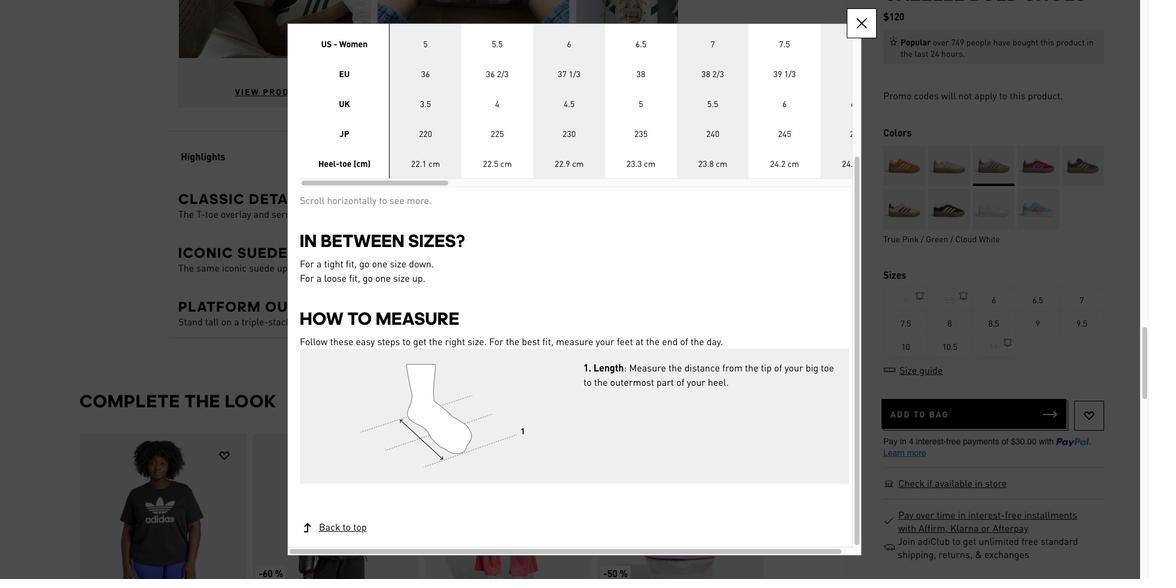 Task type: vqa. For each thing, say whether or not it's contained in the screenshot.
1st 14
no



Task type: locate. For each thing, give the bounding box(es) containing it.
in up klarna
[[959, 509, 966, 522]]

the left look
[[185, 391, 220, 412]]

0 horizontal spatial in
[[959, 509, 966, 522]]

this right bought
[[1041, 36, 1055, 47]]

upper left the since
[[277, 262, 302, 274]]

1 horizontal spatial the
[[901, 48, 913, 59]]

0 vertical spatial the
[[178, 208, 194, 220]]

since
[[304, 262, 326, 274]]

1 horizontal spatial in
[[976, 477, 983, 490]]

this left product.
[[1010, 89, 1026, 102]]

over
[[934, 36, 950, 47], [917, 509, 935, 522]]

7.5
[[901, 318, 912, 329]]

product color: wonder quartz / core black / core black image
[[884, 189, 926, 230]]

1 horizontal spatial this
[[1041, 36, 1055, 47]]

1 vertical spatial to
[[953, 535, 961, 548]]

1 vertical spatial free
[[1022, 535, 1039, 548]]

8
[[948, 318, 953, 329]]

standard
[[1041, 535, 1079, 548]]

complete the look
[[79, 391, 276, 412]]

10.5 button
[[929, 335, 973, 359]]

0 vertical spatial free
[[1006, 509, 1023, 522]]

the inside over 749 people have bought this product in the last 24 hours.
[[901, 48, 913, 59]]

7.5 button
[[885, 311, 929, 335]]

klarna
[[951, 522, 979, 535]]

highlights
[[181, 150, 225, 163]]

suede right iconic
[[249, 262, 274, 274]]

in right product
[[1088, 36, 1094, 47]]

toe
[[205, 208, 218, 220]]

clemclemshopping
[[394, 62, 475, 71]]

product color: core black / cloud white / cloud white image
[[929, 189, 971, 230]]

t-
[[196, 208, 205, 220]]

the
[[178, 208, 194, 220], [178, 262, 194, 274]]

returns,
[[939, 549, 973, 561]]

/
[[922, 234, 924, 244], [951, 234, 954, 244]]

0 vertical spatial over
[[934, 36, 950, 47]]

over up "affirm,"
[[917, 509, 935, 522]]

1 horizontal spatial /
[[951, 234, 954, 244]]

9 button
[[1017, 311, 1061, 335]]

popular
[[901, 36, 932, 47]]

upper down '3-'
[[292, 244, 342, 262]]

product.
[[1029, 89, 1064, 102]]

shipping,
[[898, 549, 937, 561]]

available
[[936, 477, 973, 490]]

and
[[253, 208, 269, 220]]

pay over time in interest-free installments with affirm, klarna or afterpay
[[899, 509, 1078, 535]]

0 horizontal spatial the
[[185, 391, 220, 412]]

1 vertical spatial in
[[976, 477, 983, 490]]

check if available in store button
[[898, 477, 1008, 490]]

list
[[142, 0, 769, 108], [79, 434, 768, 580]]

triple-
[[241, 316, 268, 328]]

9.5 button
[[1061, 311, 1105, 335]]

0 vertical spatial this
[[1041, 36, 1055, 47]]

24
[[931, 48, 940, 59]]

in for store
[[976, 477, 983, 490]]

later.
[[496, 208, 518, 220]]

11
[[990, 341, 999, 352]]

the left the t-
[[178, 208, 194, 220]]

1 vertical spatial list
[[79, 434, 768, 580]]

product color: flash aqua / lucid pink / cloud white image
[[1018, 189, 1060, 230]]

in inside over 749 people have bought this product in the last 24 hours.
[[1088, 36, 1094, 47]]

the left same
[[178, 262, 194, 274]]

check if available in store
[[899, 477, 1007, 490]]

5
[[904, 295, 908, 305]]

0 horizontal spatial this
[[1010, 89, 1026, 102]]

0 horizontal spatial /
[[922, 234, 924, 244]]

1 horizontal spatial to
[[1000, 89, 1008, 102]]

1 vertical spatial over
[[917, 509, 935, 522]]

free up afterpay
[[1006, 509, 1023, 522]]

decades
[[458, 208, 493, 220]]

1 the from the top
[[178, 208, 194, 220]]

the down popular
[[901, 48, 913, 59]]

rubber
[[303, 316, 332, 328]]

0 vertical spatial to
[[1000, 89, 1008, 102]]

free inside join adiclub to get unlimited free standard shipping, returns, & exchanges
[[1022, 535, 1039, 548]]

10 button
[[885, 335, 929, 359]]

true pink / green / cloud white
[[884, 234, 1001, 244]]

free down afterpay
[[1022, 535, 1039, 548]]

this
[[1041, 36, 1055, 47], [1010, 89, 1026, 102]]

day
[[329, 262, 343, 274]]

$120
[[884, 10, 905, 23]]

to right apply
[[1000, 89, 1008, 102]]

get
[[964, 535, 977, 548]]

sizes
[[884, 269, 907, 281]]

0 vertical spatial the
[[901, 48, 913, 59]]

&
[[976, 549, 983, 561]]

9
[[1036, 318, 1041, 329]]

bought
[[1013, 36, 1039, 47]]

6
[[992, 295, 997, 305]]

to up the returns,
[[953, 535, 961, 548]]

iconic suede upper the same iconic suede upper since day one.
[[178, 244, 364, 274]]

1 vertical spatial the
[[178, 262, 194, 274]]

10.5
[[943, 341, 958, 352]]

the
[[901, 48, 913, 59], [185, 391, 220, 412]]

1 / from the left
[[922, 234, 924, 244]]

10
[[902, 341, 911, 352]]

close image
[[855, 16, 870, 30]]

0 vertical spatial list
[[142, 0, 769, 108]]

2 the from the top
[[178, 262, 194, 274]]

over up 24
[[934, 36, 950, 47]]

in inside button
[[976, 477, 983, 490]]

will
[[942, 89, 957, 102]]

complete
[[79, 391, 180, 412]]

1 vertical spatial the
[[185, 391, 220, 412]]

impression
[[409, 208, 456, 220]]

apply
[[975, 89, 997, 102]]

free inside pay over time in interest-free installments with affirm, klarna or afterpay
[[1006, 509, 1023, 522]]

the inside classic details the t-toe overlay and serrated 3-stripes still make an impression decades later.
[[178, 208, 194, 220]]

0 horizontal spatial to
[[953, 535, 961, 548]]

if
[[928, 477, 933, 490]]

to
[[1000, 89, 1008, 102], [953, 535, 961, 548]]

/ left cloud
[[951, 234, 954, 244]]

outsole.
[[334, 316, 368, 328]]

8.5 button
[[973, 311, 1017, 335]]

free
[[1006, 509, 1023, 522], [1022, 535, 1039, 548]]

platform outsole stand tall on a triple-stacked rubber outsole.
[[178, 298, 368, 328]]

list containing clemclemshopping
[[142, 0, 769, 108]]

make
[[370, 208, 393, 220]]

2 horizontal spatial in
[[1088, 36, 1094, 47]]

2 vertical spatial in
[[959, 509, 966, 522]]

in left store
[[976, 477, 983, 490]]

in for interest-
[[959, 509, 966, 522]]

in inside pay over time in interest-free installments with affirm, klarna or afterpay
[[959, 509, 966, 522]]

size guide link
[[884, 364, 944, 377]]

adiclub
[[918, 535, 951, 548]]

/ right pink
[[922, 234, 924, 244]]

8.5
[[989, 318, 1000, 329]]

dialog
[[287, 8, 877, 557]]

8 button
[[929, 311, 973, 335]]

add
[[891, 409, 911, 420]]

product color: cloud white / cloud white / cloud white image
[[974, 189, 1015, 230]]

free for unlimited
[[1022, 535, 1039, 548]]

same
[[196, 262, 220, 274]]

in
[[1088, 36, 1094, 47], [976, 477, 983, 490], [959, 509, 966, 522]]

0 vertical spatial in
[[1088, 36, 1094, 47]]



Task type: describe. For each thing, give the bounding box(es) containing it.
unlimited
[[979, 535, 1020, 548]]

details
[[249, 190, 312, 208]]

6 button
[[973, 288, 1017, 312]]

time
[[937, 509, 956, 522]]

still
[[352, 208, 368, 220]]

installments
[[1025, 509, 1078, 522]]

749
[[952, 36, 965, 47]]

badge image
[[890, 35, 901, 47]]

2 / from the left
[[951, 234, 954, 244]]

codes
[[915, 89, 939, 102]]

join adiclub to get unlimited free standard shipping, returns, & exchanges
[[898, 535, 1079, 561]]

11 button
[[973, 335, 1017, 359]]

product color: putty mauve / wonder clay / cloud white image
[[929, 146, 971, 186]]

tall
[[205, 316, 219, 328]]

a
[[234, 316, 239, 328]]

product color: active pink / semi blue burst / cloud white image
[[1018, 146, 1060, 186]]

iconic
[[178, 244, 233, 262]]

guide
[[920, 364, 943, 377]]

affirm,
[[919, 522, 949, 535]]

bag
[[930, 409, 950, 420]]

platform
[[178, 298, 261, 316]]

stripes
[[319, 208, 350, 220]]

classic
[[178, 190, 245, 208]]

look
[[225, 391, 276, 412]]

the inside iconic suede upper the same iconic suede upper since day one.
[[178, 262, 194, 274]]

highlights button
[[169, 132, 678, 182]]

5 button
[[885, 288, 929, 312]]

over 749 people have bought this product in the last 24 hours.
[[901, 36, 1094, 59]]

over inside pay over time in interest-free installments with affirm, klarna or afterpay
[[917, 509, 935, 522]]

to inside join adiclub to get unlimited free standard shipping, returns, & exchanges
[[953, 535, 961, 548]]

overlay
[[221, 208, 251, 220]]

afterpay
[[993, 522, 1029, 535]]

free for interest-
[[1006, 509, 1023, 522]]

people
[[967, 36, 992, 47]]

or
[[982, 522, 991, 535]]

1 vertical spatial this
[[1010, 89, 1026, 102]]

5.5 button
[[929, 288, 973, 312]]

7 button
[[1061, 288, 1105, 312]]

size
[[900, 364, 918, 377]]

crushed velvet flared pants image
[[425, 434, 591, 580]]

promo
[[884, 89, 912, 102]]

this inside over 749 people have bought this product in the last 24 hours.
[[1041, 36, 1055, 47]]

hours.
[[942, 48, 966, 59]]

9.5
[[1077, 318, 1088, 329]]

green
[[927, 234, 949, 244]]

adicolor trefoil boxy tee (plus size) image
[[80, 434, 246, 580]]

6.5 button
[[1017, 288, 1061, 312]]

one.
[[346, 262, 364, 274]]

product
[[1057, 36, 1086, 47]]

iconic
[[222, 262, 246, 274]]

not
[[959, 89, 973, 102]]

pink
[[903, 234, 919, 244]]

store
[[986, 477, 1007, 490]]

white
[[980, 234, 1001, 244]]

product color: grey six / magic beige / cream white image
[[1063, 146, 1105, 186]]

metamoto mini bucket bag image
[[597, 434, 764, 580]]

have
[[994, 36, 1011, 47]]

6.5
[[1033, 295, 1044, 305]]

add to bag button
[[882, 399, 1067, 429]]

stacked
[[268, 316, 301, 328]]

bashak.erdogan
[[593, 62, 662, 71]]

to
[[914, 409, 927, 420]]

suede down and
[[237, 244, 288, 262]]

cloud
[[956, 234, 978, 244]]

5.5
[[945, 295, 956, 305]]

serrated
[[271, 208, 308, 220]]

3-
[[310, 208, 319, 220]]

with
[[899, 522, 917, 535]]

product color: true pink / green / cloud white image
[[974, 146, 1015, 186]]

short premium puffer jacket image
[[252, 434, 419, 580]]

over inside over 749 people have bought this product in the last 24 hours.
[[934, 36, 950, 47]]

true
[[884, 234, 901, 244]]

product color: solar orange / solar green / gum m2 image
[[884, 146, 926, 186]]

last
[[915, 48, 929, 59]]

classic details the t-toe overlay and serrated 3-stripes still make an impression decades later.
[[178, 190, 518, 220]]

outsole
[[265, 298, 338, 316]]

interest-
[[969, 509, 1006, 522]]

exchanges
[[985, 549, 1030, 561]]

add to bag
[[891, 409, 950, 420]]

promo codes will not apply to this product.
[[884, 89, 1064, 102]]

size guide
[[900, 364, 943, 377]]

an
[[396, 208, 406, 220]]



